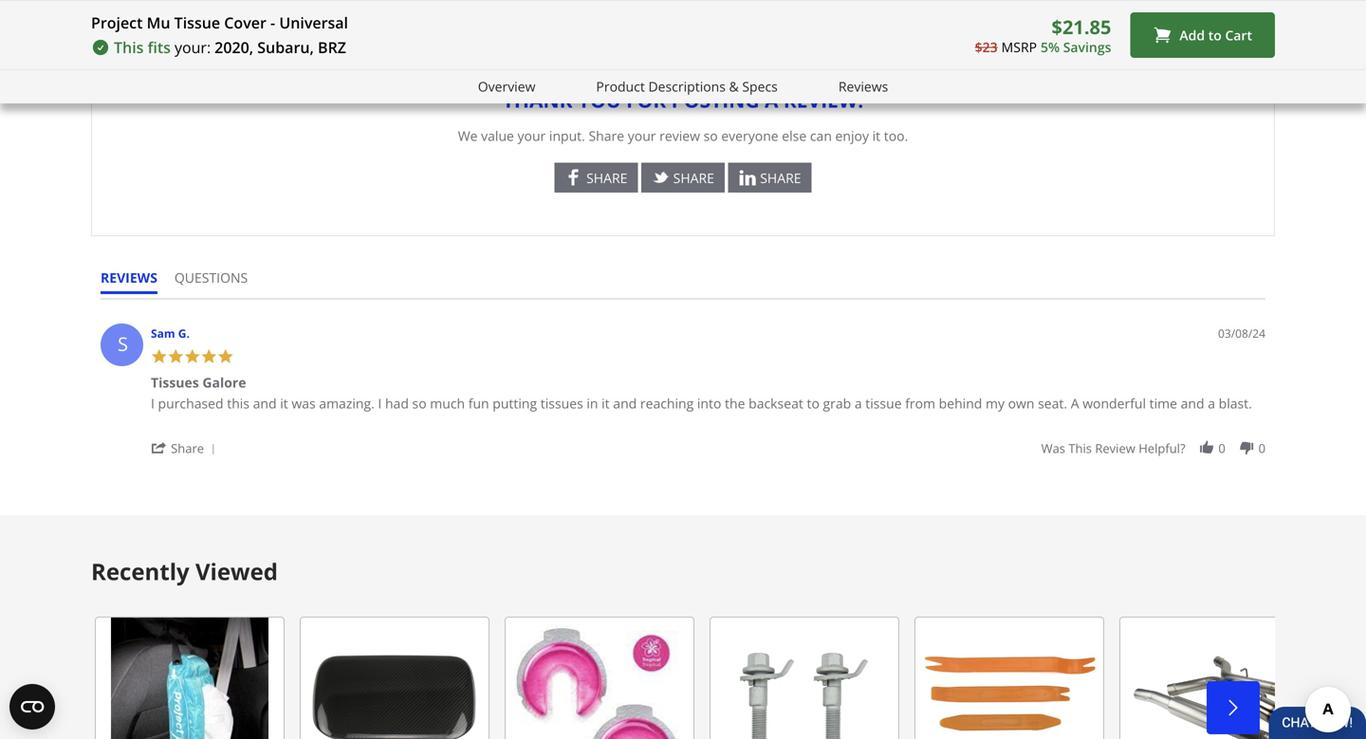 Task type: vqa. For each thing, say whether or not it's contained in the screenshot.
If you would like to return an item, all shipments must be accepted and then sent back following our standard return process.
no



Task type: locate. For each thing, give the bounding box(es) containing it.
grab
[[823, 394, 851, 412]]

0 horizontal spatial review
[[660, 127, 700, 145]]

recently viewed
[[91, 556, 278, 587]]

i
[[151, 394, 155, 412], [378, 394, 382, 412]]

sam
[[151, 325, 175, 341]]

0 horizontal spatial and
[[253, 394, 277, 412]]

tab list
[[101, 268, 265, 298]]

share link down we value your input. share your review so everyone else can enjoy it too.
[[641, 163, 725, 193]]

1 0 from the left
[[1219, 440, 1226, 457]]

everyone
[[721, 127, 779, 145]]

0 vertical spatial to
[[1209, 26, 1222, 44]]

too.
[[884, 127, 908, 145]]

star image
[[167, 348, 184, 365], [184, 348, 201, 365]]

0 horizontal spatial share link
[[555, 163, 638, 193]]

seat.
[[1038, 394, 1068, 412]]

your
[[518, 127, 546, 145], [628, 127, 656, 145]]

wonderful
[[1083, 394, 1146, 412]]

else
[[782, 127, 807, 145]]

-
[[270, 12, 275, 33]]

can
[[810, 127, 832, 145]]

a
[[765, 86, 779, 113], [855, 394, 862, 412], [1208, 394, 1216, 412]]

was
[[292, 394, 316, 412]]

it
[[873, 127, 881, 145], [280, 394, 288, 412], [602, 394, 610, 412]]

so down posting
[[704, 127, 718, 145]]

brz
[[318, 37, 346, 57]]

to inside tissues galore i purchased this and it was amazing. i had so much fun putting tissues in it and reaching into the backseat to grab a tissue from behind my own seat. a wonderful time and a blast.
[[807, 394, 820, 412]]

this down galore
[[227, 394, 250, 412]]

review
[[660, 127, 700, 145], [1095, 440, 1136, 457]]

$23
[[975, 38, 998, 56]]

star image up tissues galore heading
[[201, 348, 217, 365]]

0
[[1219, 440, 1226, 457], [1259, 440, 1266, 457]]

a right seat.
[[1071, 394, 1079, 412]]

vote up review by anonymous user image
[[1199, 440, 1215, 456]]

2 horizontal spatial and
[[1181, 394, 1205, 412]]

behind
[[939, 394, 982, 412]]

3 star image from the left
[[217, 348, 234, 365]]

review!
[[784, 86, 864, 113]]

0 horizontal spatial this
[[227, 394, 250, 412]]

0 vertical spatial a
[[1042, 7, 1051, 25]]

this right was at the bottom
[[1069, 440, 1092, 457]]

value
[[481, 127, 514, 145]]

fits
[[148, 37, 171, 57]]

star image
[[151, 348, 167, 365], [201, 348, 217, 365], [217, 348, 234, 365]]

share inside dropdown button
[[171, 440, 204, 457]]

list
[[130, 163, 1236, 197]]

input.
[[549, 127, 585, 145]]

share right linkedin image
[[760, 169, 801, 187]]

it left was
[[280, 394, 288, 412]]

a right grab at the right bottom of the page
[[855, 394, 862, 412]]

to
[[1209, 26, 1222, 44], [807, 394, 820, 412]]

2 horizontal spatial a
[[1208, 394, 1216, 412]]

review down wonderful
[[1095, 440, 1136, 457]]

1 i from the left
[[151, 394, 155, 412]]

1 star image from the left
[[151, 348, 167, 365]]

a right write
[[1042, 7, 1051, 25]]

star image down g.
[[184, 348, 201, 365]]

it right 'in'
[[602, 394, 610, 412]]

1 vertical spatial a
[[1071, 394, 1079, 412]]

had
[[385, 394, 409, 412]]

your right 'share'
[[628, 127, 656, 145]]

and
[[253, 394, 277, 412], [613, 394, 637, 412], [1181, 394, 1205, 412]]

putting
[[493, 394, 537, 412]]

much
[[430, 394, 465, 412]]

star image up galore
[[217, 348, 234, 365]]

to left grab at the right bottom of the page
[[807, 394, 820, 412]]

enjoy
[[836, 127, 869, 145]]

0 right vote down review by anonymous user icon
[[1259, 440, 1266, 457]]

1 horizontal spatial review
[[1095, 440, 1136, 457]]

product descriptions & specs
[[596, 77, 778, 95]]

1 horizontal spatial this
[[1069, 440, 1092, 457]]

group
[[1041, 440, 1266, 457]]

universal
[[279, 12, 348, 33]]

0 vertical spatial so
[[704, 127, 718, 145]]

share link down everyone
[[728, 163, 812, 193]]

so inside tissues galore i purchased this and it was amazing. i had so much fun putting tissues in it and reaching into the backseat to grab a tissue from behind my own seat. a wonderful time and a blast.
[[412, 394, 427, 412]]

reviews
[[839, 77, 888, 95]]

you
[[578, 86, 621, 113]]

it left too.
[[873, 127, 881, 145]]

share for share the review on twitter element
[[673, 169, 714, 187]]

i down tissues
[[151, 394, 155, 412]]

i left had
[[378, 394, 382, 412]]

0 vertical spatial this
[[227, 394, 250, 412]]

1 horizontal spatial to
[[1209, 26, 1222, 44]]

1 horizontal spatial 0
[[1259, 440, 1266, 457]]

thank you for posting a review element
[[91, 0, 1275, 236]]

this
[[227, 394, 250, 412], [1069, 440, 1092, 457]]

share for share the review on linkedin element
[[760, 169, 801, 187]]

so right had
[[412, 394, 427, 412]]

1 horizontal spatial and
[[613, 394, 637, 412]]

so
[[704, 127, 718, 145], [412, 394, 427, 412]]

add
[[1180, 26, 1205, 44]]

we
[[458, 127, 478, 145]]

a right &
[[765, 86, 779, 113]]

share right twitter icon at the top left of the page
[[673, 169, 714, 187]]

review down the thank you for posting a review! at top
[[660, 127, 700, 145]]

a left blast.
[[1208, 394, 1216, 412]]

2 your from the left
[[628, 127, 656, 145]]

your right value
[[518, 127, 546, 145]]

0 horizontal spatial it
[[280, 394, 288, 412]]

tissue
[[866, 394, 902, 412]]

0 horizontal spatial 0
[[1219, 440, 1226, 457]]

my
[[986, 394, 1005, 412]]

0 horizontal spatial i
[[151, 394, 155, 412]]

into
[[697, 394, 722, 412]]

0 horizontal spatial to
[[807, 394, 820, 412]]

write
[[1004, 7, 1039, 25]]

0 horizontal spatial a
[[1042, 7, 1051, 25]]

1 horizontal spatial share link
[[641, 163, 725, 193]]

product
[[596, 77, 645, 95]]

star image down sam g.
[[167, 348, 184, 365]]

2 horizontal spatial it
[[873, 127, 881, 145]]

reaching
[[640, 394, 694, 412]]

2 horizontal spatial share link
[[728, 163, 812, 193]]

1 vertical spatial so
[[412, 394, 427, 412]]

and right the time
[[1181, 394, 1205, 412]]

share image
[[151, 440, 167, 456]]

group containing was this review helpful?
[[1041, 440, 1266, 457]]

recently
[[91, 556, 190, 587]]

s
[[118, 331, 128, 357]]

and left was
[[253, 394, 277, 412]]

share link down 'share'
[[555, 163, 638, 193]]

tomtb6090-sb02c 15-21 wrx & sti tomei expreme ti cat-back system, image
[[1120, 617, 1309, 739]]

$21.85 $23 msrp 5% savings
[[975, 14, 1112, 56]]

for
[[626, 86, 666, 113]]

5%
[[1041, 38, 1060, 56]]

1 horizontal spatial a
[[1071, 394, 1079, 412]]

$21.85
[[1052, 14, 1112, 40]]

star image down sam
[[151, 348, 167, 365]]

1 horizontal spatial i
[[378, 394, 382, 412]]

purchased
[[158, 394, 224, 412]]

1 vertical spatial this
[[1069, 440, 1092, 457]]

0 horizontal spatial so
[[412, 394, 427, 412]]

1 vertical spatial to
[[807, 394, 820, 412]]

share the review on facebook element
[[587, 169, 628, 187]]

tab list containing reviews
[[101, 268, 265, 298]]

reviews
[[101, 268, 157, 286]]

share left seperator image
[[171, 440, 204, 457]]

tissue
[[174, 12, 220, 33]]

product descriptions & specs link
[[596, 76, 778, 97]]

2020,
[[215, 37, 253, 57]]

and right 'in'
[[613, 394, 637, 412]]

tissues galore heading
[[151, 373, 246, 395]]

specs
[[742, 77, 778, 95]]

3 and from the left
[[1181, 394, 1205, 412]]

1 your from the left
[[518, 127, 546, 145]]

share right facebook icon
[[587, 169, 628, 187]]

spc81260 spc camber bolt kit front - 2015+ wrx / 2015+ sti, image
[[710, 617, 900, 739]]

a inside tissues galore i purchased this and it was amazing. i had so much fun putting tissues in it and reaching into the backseat to grab a tissue from behind my own seat. a wonderful time and a blast.
[[1071, 394, 1079, 412]]

1 horizontal spatial your
[[628, 127, 656, 145]]

0 horizontal spatial your
[[518, 127, 546, 145]]

list inside thank you for posting a review element
[[130, 163, 1236, 197]]

2 share link from the left
[[641, 163, 725, 193]]

sam g.
[[151, 325, 190, 341]]

1 vertical spatial review
[[1095, 440, 1136, 457]]

0 right 'vote up review by anonymous user' image
[[1219, 440, 1226, 457]]

a
[[1042, 7, 1051, 25], [1071, 394, 1079, 412]]

fun
[[469, 394, 489, 412]]

share link
[[555, 163, 638, 193], [641, 163, 725, 193], [728, 163, 812, 193]]

list containing share
[[130, 163, 1236, 197]]

to right add
[[1209, 26, 1222, 44]]

1 horizontal spatial so
[[704, 127, 718, 145]]

to inside button
[[1209, 26, 1222, 44]]



Task type: describe. For each thing, give the bounding box(es) containing it.
g.
[[178, 325, 190, 341]]

this fits your: 2020, subaru, brz
[[114, 37, 346, 57]]

add to cart button
[[1131, 12, 1275, 58]]

backseat
[[749, 394, 804, 412]]

a inside write a review dropdown button
[[1042, 7, 1051, 25]]

thank you for posting a review!
[[503, 86, 864, 113]]

project
[[91, 12, 143, 33]]

0 horizontal spatial a
[[765, 86, 779, 113]]

03/08/24
[[1218, 325, 1266, 341]]

so inside thank you for posting a review element
[[704, 127, 718, 145]]

subaru,
[[257, 37, 314, 57]]

galore
[[202, 373, 246, 391]]

gcsgcs-int-tool gcs interior trim panel tools - universal, image
[[915, 617, 1105, 739]]

1 star image from the left
[[167, 348, 184, 365]]

scosche magicmount air freshener refill cartridges- tropical, image
[[505, 617, 695, 739]]

linkedin image
[[739, 168, 757, 186]]

posting
[[672, 86, 760, 113]]

your:
[[175, 37, 211, 57]]

review
[[1054, 7, 1100, 25]]

the
[[725, 394, 745, 412]]

this inside tissues galore i purchased this and it was amazing. i had so much fun putting tissues in it and reaching into the backseat to grab a tissue from behind my own seat. a wonderful time and a blast.
[[227, 394, 250, 412]]

cart
[[1225, 26, 1253, 44]]

msrp
[[1002, 38, 1037, 56]]

add to cart
[[1180, 26, 1253, 44]]

twitter image
[[652, 168, 670, 186]]

cover
[[224, 12, 267, 33]]

facebook image
[[565, 168, 583, 186]]

thank
[[503, 86, 573, 113]]

reviews link
[[839, 76, 888, 97]]

tissues
[[151, 373, 199, 391]]

was this review helpful?
[[1041, 440, 1186, 457]]

2 0 from the left
[[1259, 440, 1266, 457]]

2 i from the left
[[378, 394, 382, 412]]

project mu tissue cover - universal
[[91, 12, 348, 33]]

from
[[905, 394, 936, 412]]

questions
[[175, 268, 248, 286]]

helpful?
[[1139, 440, 1186, 457]]

olmdp2-wrx14-dcf olm s-line dry carbon fiber console hood cover - 2015-2017 wrx / 14-18 forester / 13-17 crosstrek, image
[[300, 617, 490, 739]]

1 and from the left
[[253, 394, 277, 412]]

blast.
[[1219, 394, 1252, 412]]

1 horizontal spatial it
[[602, 394, 610, 412]]

tissues galore i purchased this and it was amazing. i had so much fun putting tissues in it and reaching into the backseat to grab a tissue from behind my own seat. a wonderful time and a blast.
[[151, 373, 1252, 412]]

&
[[729, 77, 739, 95]]

savings
[[1063, 38, 1112, 56]]

1 horizontal spatial a
[[855, 394, 862, 412]]

mu
[[147, 12, 170, 33]]

review date 03/08/24 element
[[1218, 325, 1266, 341]]

vote down review by anonymous user image
[[1239, 440, 1255, 456]]

2 star image from the left
[[201, 348, 217, 365]]

we value your input. share your review so everyone else can enjoy it too.
[[458, 127, 908, 145]]

time
[[1150, 394, 1178, 412]]

it inside thank you for posting a review element
[[873, 127, 881, 145]]

share button
[[151, 439, 222, 457]]

picture of project mu tissue cover - universal image
[[95, 617, 285, 739]]

write a review
[[1004, 7, 1100, 25]]

open widget image
[[9, 684, 55, 730]]

share the review on twitter element
[[673, 169, 714, 187]]

1 share link from the left
[[555, 163, 638, 193]]

viewed
[[195, 556, 278, 587]]

2 and from the left
[[613, 394, 637, 412]]

0 vertical spatial review
[[660, 127, 700, 145]]

share for share the review on facebook element
[[587, 169, 628, 187]]

share
[[589, 127, 624, 145]]

3 share link from the left
[[728, 163, 812, 193]]

amazing.
[[319, 394, 375, 412]]

seperator image
[[208, 444, 219, 455]]

overview link
[[478, 76, 536, 97]]

this
[[114, 37, 144, 57]]

was
[[1041, 440, 1066, 457]]

2 star image from the left
[[184, 348, 201, 365]]

own
[[1008, 394, 1035, 412]]

in
[[587, 394, 598, 412]]

write a review button
[[966, 0, 1111, 34]]

tissues
[[541, 394, 583, 412]]

overview
[[478, 77, 536, 95]]

share the review on linkedin element
[[760, 169, 801, 187]]

descriptions
[[649, 77, 726, 95]]



